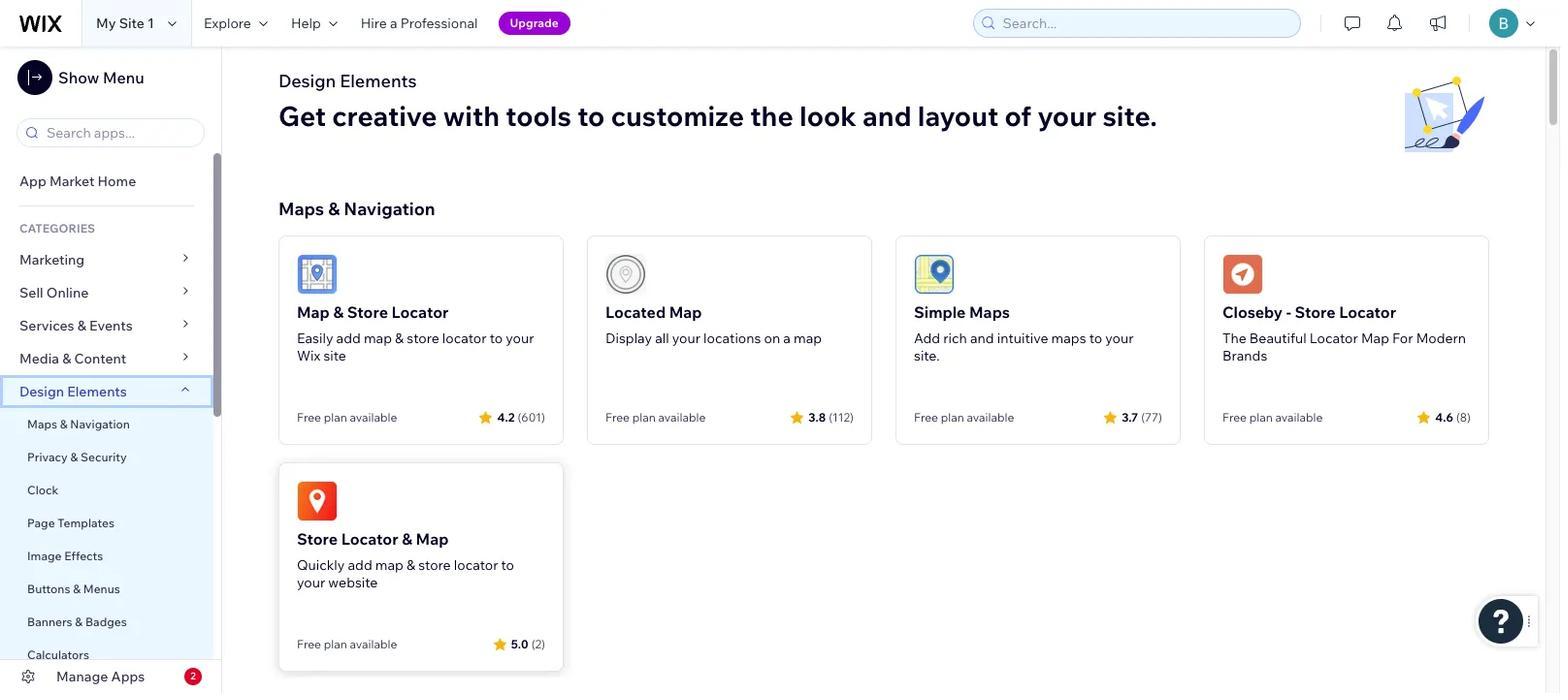 Task type: describe. For each thing, give the bounding box(es) containing it.
image effects link
[[0, 541, 213, 574]]

marketing
[[19, 251, 85, 269]]

4.6 (8)
[[1436, 410, 1471, 425]]

badges
[[85, 615, 127, 630]]

closeby - store locator the beautiful locator map for modern brands
[[1223, 303, 1466, 365]]

free plan available down the 'rich'
[[914, 410, 1014, 425]]

your inside simple maps add rich and intuitive maps to your site.
[[1106, 330, 1134, 347]]

page templates
[[27, 516, 117, 531]]

to inside simple maps add rich and intuitive maps to your site.
[[1089, 330, 1103, 347]]

plan for all
[[632, 410, 656, 425]]

plan down brands
[[1250, 410, 1273, 425]]

sell online
[[19, 284, 89, 302]]

maps
[[1052, 330, 1086, 347]]

located map logo image
[[606, 254, 646, 295]]

3.7
[[1122, 410, 1138, 425]]

security
[[81, 450, 127, 465]]

to inside design elements get creative with tools to customize the look and layout of your site.
[[578, 99, 605, 133]]

-
[[1286, 303, 1292, 322]]

manage apps
[[56, 669, 145, 686]]

available for locator
[[350, 410, 397, 425]]

map inside map & store locator easily add map & store locator to your wix site
[[297, 303, 330, 322]]

a inside located map display all your locations on a map
[[783, 330, 791, 347]]

add for locator
[[348, 557, 372, 574]]

plan for map
[[324, 638, 347, 652]]

0 horizontal spatial a
[[390, 15, 397, 32]]

free plan available for map
[[297, 638, 397, 652]]

free plan available for all
[[606, 410, 706, 425]]

Search... field
[[997, 10, 1295, 37]]

page templates link
[[0, 508, 213, 541]]

sidebar element
[[0, 47, 222, 694]]

map for map
[[375, 557, 404, 574]]

site
[[324, 347, 346, 365]]

locator for map & store locator
[[442, 330, 487, 347]]

design for design elements
[[19, 383, 64, 401]]

simple maps add rich and intuitive maps to your site.
[[914, 303, 1134, 365]]

site
[[119, 15, 145, 32]]

4.2 (601)
[[497, 410, 545, 425]]

templates
[[58, 516, 114, 531]]

professional
[[400, 15, 478, 32]]

3.8 (112)
[[809, 410, 854, 425]]

map & store locator logo image
[[297, 254, 338, 295]]

buttons
[[27, 582, 70, 597]]

map & store locator easily add map & store locator to your wix site
[[297, 303, 534, 365]]

upgrade
[[510, 16, 559, 30]]

hire a professional link
[[349, 0, 490, 47]]

closeby
[[1223, 303, 1283, 322]]

site. inside simple maps add rich and intuitive maps to your site.
[[914, 347, 940, 365]]

privacy & security
[[27, 450, 127, 465]]

for
[[1393, 330, 1413, 347]]

navigation inside maps & navigation link
[[70, 417, 130, 432]]

available down beautiful
[[1276, 410, 1323, 425]]

creative
[[332, 99, 437, 133]]

store locator & map quickly add map & store locator to your website
[[297, 530, 514, 592]]

my
[[96, 15, 116, 32]]

0 vertical spatial maps
[[279, 198, 324, 220]]

modern
[[1416, 330, 1466, 347]]

events
[[89, 317, 133, 335]]

privacy & security link
[[0, 442, 213, 475]]

media & content
[[19, 350, 126, 368]]

elements for design elements get creative with tools to customize the look and layout of your site.
[[340, 70, 417, 92]]

brands
[[1223, 347, 1268, 365]]

the
[[1223, 330, 1247, 347]]

menus
[[83, 582, 120, 597]]

look
[[800, 99, 857, 133]]

available for map
[[350, 638, 397, 652]]

maps inside simple maps add rich and intuitive maps to your site.
[[969, 303, 1010, 322]]

store for store locator & map
[[418, 557, 451, 574]]

your inside the "store locator & map quickly add map & store locator to your website"
[[297, 574, 325, 592]]

free down brands
[[1223, 410, 1247, 425]]

on
[[764, 330, 780, 347]]

hire
[[361, 15, 387, 32]]

simple maps logo image
[[914, 254, 955, 295]]

simple
[[914, 303, 966, 322]]

elements for design elements
[[67, 383, 127, 401]]

store for &
[[347, 303, 388, 322]]

located map display all your locations on a map
[[606, 303, 822, 347]]

free plan available for locator
[[297, 410, 397, 425]]

1
[[148, 15, 154, 32]]

tools
[[506, 99, 571, 133]]

4.2
[[497, 410, 515, 425]]

wix
[[297, 347, 321, 365]]

store inside the "store locator & map quickly add map & store locator to your website"
[[297, 530, 338, 549]]

banners
[[27, 615, 72, 630]]

site. inside design elements get creative with tools to customize the look and layout of your site.
[[1103, 99, 1157, 133]]

of
[[1005, 99, 1032, 133]]

upgrade button
[[498, 12, 570, 35]]

(8)
[[1456, 410, 1471, 425]]

banners & badges
[[27, 615, 127, 630]]

maps & navigation link
[[0, 409, 213, 442]]

maps inside sidebar element
[[27, 417, 57, 432]]

website
[[328, 574, 378, 592]]

marketing link
[[0, 244, 213, 277]]

(601)
[[518, 410, 545, 425]]

closeby - store locator logo image
[[1223, 254, 1263, 295]]

explore
[[204, 15, 251, 32]]

buttons & menus link
[[0, 574, 213, 607]]

located
[[606, 303, 666, 322]]

map inside closeby - store locator the beautiful locator map for modern brands
[[1361, 330, 1390, 347]]



Task type: vqa. For each thing, say whether or not it's contained in the screenshot.
sessions. related to sessions
no



Task type: locate. For each thing, give the bounding box(es) containing it.
free down wix
[[297, 410, 321, 425]]

a right on
[[783, 330, 791, 347]]

(112)
[[829, 410, 854, 425]]

design
[[279, 70, 336, 92], [19, 383, 64, 401]]

0 horizontal spatial navigation
[[70, 417, 130, 432]]

1 horizontal spatial navigation
[[344, 198, 435, 220]]

your inside map & store locator easily add map & store locator to your wix site
[[506, 330, 534, 347]]

free plan available
[[297, 410, 397, 425], [606, 410, 706, 425], [914, 410, 1014, 425], [1223, 410, 1323, 425], [297, 638, 397, 652]]

map for locator
[[364, 330, 392, 347]]

to up '4.2'
[[490, 330, 503, 347]]

3.7 (77)
[[1122, 410, 1163, 425]]

0 vertical spatial elements
[[340, 70, 417, 92]]

free plan available down all
[[606, 410, 706, 425]]

free for map & store locator
[[297, 410, 321, 425]]

and inside design elements get creative with tools to customize the look and layout of your site.
[[863, 99, 912, 133]]

map inside located map display all your locations on a map
[[669, 303, 702, 322]]

design up get at the top of page
[[279, 70, 336, 92]]

1 vertical spatial store
[[418, 557, 451, 574]]

easily
[[297, 330, 333, 347]]

my site 1
[[96, 15, 154, 32]]

1 vertical spatial add
[[348, 557, 372, 574]]

Search apps... field
[[41, 119, 198, 147]]

a right the hire
[[390, 15, 397, 32]]

image effects
[[27, 549, 103, 564]]

0 vertical spatial site.
[[1103, 99, 1157, 133]]

maps up map & store locator logo
[[279, 198, 324, 220]]

locator inside map & store locator easily add map & store locator to your wix site
[[442, 330, 487, 347]]

maps & navigation down design elements
[[27, 417, 130, 432]]

add for &
[[336, 330, 361, 347]]

add right quickly
[[348, 557, 372, 574]]

0 vertical spatial add
[[336, 330, 361, 347]]

market
[[49, 173, 94, 190]]

0 horizontal spatial design
[[19, 383, 64, 401]]

0 horizontal spatial maps
[[27, 417, 57, 432]]

to right tools
[[578, 99, 605, 133]]

1 vertical spatial navigation
[[70, 417, 130, 432]]

your inside design elements get creative with tools to customize the look and layout of your site.
[[1038, 99, 1097, 133]]

map right on
[[794, 330, 822, 347]]

your
[[1038, 99, 1097, 133], [506, 330, 534, 347], [672, 330, 701, 347], [1106, 330, 1134, 347], [297, 574, 325, 592]]

map inside located map display all your locations on a map
[[794, 330, 822, 347]]

apps
[[111, 669, 145, 686]]

0 horizontal spatial and
[[863, 99, 912, 133]]

1 horizontal spatial design
[[279, 70, 336, 92]]

locations
[[704, 330, 761, 347]]

elements up creative
[[340, 70, 417, 92]]

plan down the 'rich'
[[941, 410, 964, 425]]

0 vertical spatial a
[[390, 15, 397, 32]]

free plan available down site at the left
[[297, 410, 397, 425]]

calculators link
[[0, 640, 213, 673]]

maps
[[279, 198, 324, 220], [969, 303, 1010, 322], [27, 417, 57, 432]]

all
[[655, 330, 669, 347]]

banners & badges link
[[0, 607, 213, 640]]

your right all
[[672, 330, 701, 347]]

(2)
[[531, 637, 545, 652]]

0 vertical spatial maps & navigation
[[279, 198, 435, 220]]

categories
[[19, 221, 95, 236]]

store locator & map logo image
[[297, 481, 338, 522]]

elements inside sidebar element
[[67, 383, 127, 401]]

plan down display
[[632, 410, 656, 425]]

buttons & menus
[[27, 582, 120, 597]]

available down all
[[658, 410, 706, 425]]

navigation
[[344, 198, 435, 220], [70, 417, 130, 432]]

with
[[443, 99, 500, 133]]

maps & navigation up map & store locator logo
[[279, 198, 435, 220]]

free plan available down brands
[[1223, 410, 1323, 425]]

media & content link
[[0, 343, 213, 376]]

help
[[291, 15, 321, 32]]

1 horizontal spatial and
[[970, 330, 994, 347]]

5.0
[[511, 637, 529, 652]]

1 vertical spatial locator
[[454, 557, 498, 574]]

your up 4.2 (601)
[[506, 330, 534, 347]]

0 vertical spatial locator
[[442, 330, 487, 347]]

store inside map & store locator easily add map & store locator to your wix site
[[407, 330, 439, 347]]

content
[[74, 350, 126, 368]]

home
[[98, 173, 136, 190]]

1 vertical spatial maps & navigation
[[27, 417, 130, 432]]

store for -
[[1295, 303, 1336, 322]]

services & events link
[[0, 310, 213, 343]]

and right the 'rich'
[[970, 330, 994, 347]]

show menu
[[58, 68, 144, 87]]

1 vertical spatial design
[[19, 383, 64, 401]]

1 horizontal spatial store
[[347, 303, 388, 322]]

available down intuitive
[[967, 410, 1014, 425]]

plan down site at the left
[[324, 410, 347, 425]]

store inside map & store locator easily add map & store locator to your wix site
[[347, 303, 388, 322]]

get
[[279, 99, 326, 133]]

add
[[914, 330, 940, 347]]

calculators
[[27, 648, 89, 663]]

store right website
[[418, 557, 451, 574]]

beautiful
[[1250, 330, 1307, 347]]

services & events
[[19, 317, 133, 335]]

1 vertical spatial maps
[[969, 303, 1010, 322]]

free down display
[[606, 410, 630, 425]]

maps & navigation
[[279, 198, 435, 220], [27, 417, 130, 432]]

free for store locator & map
[[297, 638, 321, 652]]

your right "of"
[[1038, 99, 1097, 133]]

add inside map & store locator easily add map & store locator to your wix site
[[336, 330, 361, 347]]

intuitive
[[997, 330, 1049, 347]]

available down website
[[350, 638, 397, 652]]

free down add
[[914, 410, 938, 425]]

quickly
[[297, 557, 345, 574]]

elements inside design elements get creative with tools to customize the look and layout of your site.
[[340, 70, 417, 92]]

1 vertical spatial site.
[[914, 347, 940, 365]]

free for located map
[[606, 410, 630, 425]]

store for map & store locator
[[407, 330, 439, 347]]

elements
[[340, 70, 417, 92], [67, 383, 127, 401]]

0 vertical spatial and
[[863, 99, 912, 133]]

2
[[190, 671, 196, 683]]

1 horizontal spatial maps & navigation
[[279, 198, 435, 220]]

maps up intuitive
[[969, 303, 1010, 322]]

map right site at the left
[[364, 330, 392, 347]]

1 horizontal spatial site.
[[1103, 99, 1157, 133]]

online
[[46, 284, 89, 302]]

show
[[58, 68, 99, 87]]

4.6
[[1436, 410, 1454, 425]]

effects
[[64, 549, 103, 564]]

design inside design elements get creative with tools to customize the look and layout of your site.
[[279, 70, 336, 92]]

map inside the "store locator & map quickly add map & store locator to your website"
[[375, 557, 404, 574]]

locator for store locator & map
[[454, 557, 498, 574]]

your inside located map display all your locations on a map
[[672, 330, 701, 347]]

plan
[[324, 410, 347, 425], [632, 410, 656, 425], [941, 410, 964, 425], [1250, 410, 1273, 425], [324, 638, 347, 652]]

2 horizontal spatial store
[[1295, 303, 1336, 322]]

show menu button
[[17, 60, 144, 95]]

privacy
[[27, 450, 68, 465]]

and right look
[[863, 99, 912, 133]]

design inside sidebar element
[[19, 383, 64, 401]]

sell online link
[[0, 277, 213, 310]]

5.0 (2)
[[511, 637, 545, 652]]

0 vertical spatial navigation
[[344, 198, 435, 220]]

design elements get creative with tools to customize the look and layout of your site.
[[279, 70, 1157, 133]]

locator inside the "store locator & map quickly add map & store locator to your website"
[[454, 557, 498, 574]]

&
[[328, 198, 340, 220], [333, 303, 344, 322], [77, 317, 86, 335], [395, 330, 404, 347], [62, 350, 71, 368], [60, 417, 68, 432], [70, 450, 78, 465], [402, 530, 412, 549], [407, 557, 415, 574], [73, 582, 81, 597], [75, 615, 83, 630]]

locator inside map & store locator easily add map & store locator to your wix site
[[392, 303, 449, 322]]

to up 5.0
[[501, 557, 514, 574]]

available
[[350, 410, 397, 425], [658, 410, 706, 425], [967, 410, 1014, 425], [1276, 410, 1323, 425], [350, 638, 397, 652]]

help button
[[279, 0, 349, 47]]

maps up privacy
[[27, 417, 57, 432]]

sell
[[19, 284, 43, 302]]

to inside the "store locator & map quickly add map & store locator to your website"
[[501, 557, 514, 574]]

1 vertical spatial and
[[970, 330, 994, 347]]

design elements link
[[0, 376, 213, 409]]

customize
[[611, 99, 744, 133]]

design down media
[[19, 383, 64, 401]]

your right maps
[[1106, 330, 1134, 347]]

layout
[[918, 99, 999, 133]]

app market home link
[[0, 165, 213, 198]]

0 horizontal spatial elements
[[67, 383, 127, 401]]

store inside the "store locator & map quickly add map & store locator to your website"
[[418, 557, 451, 574]]

available down map & store locator easily add map & store locator to your wix site
[[350, 410, 397, 425]]

2 vertical spatial maps
[[27, 417, 57, 432]]

plan down website
[[324, 638, 347, 652]]

1 horizontal spatial elements
[[340, 70, 417, 92]]

1 horizontal spatial a
[[783, 330, 791, 347]]

0 vertical spatial design
[[279, 70, 336, 92]]

1 horizontal spatial maps
[[279, 198, 324, 220]]

design elements
[[19, 383, 127, 401]]

services
[[19, 317, 74, 335]]

site. left the 'rich'
[[914, 347, 940, 365]]

your left website
[[297, 574, 325, 592]]

image
[[27, 549, 62, 564]]

app market home
[[19, 173, 136, 190]]

0 vertical spatial store
[[407, 330, 439, 347]]

add inside the "store locator & map quickly add map & store locator to your website"
[[348, 557, 372, 574]]

0 horizontal spatial store
[[297, 530, 338, 549]]

1 vertical spatial elements
[[67, 383, 127, 401]]

1 vertical spatial a
[[783, 330, 791, 347]]

clock
[[27, 483, 58, 498]]

a
[[390, 15, 397, 32], [783, 330, 791, 347]]

2 horizontal spatial maps
[[969, 303, 1010, 322]]

locator inside the "store locator & map quickly add map & store locator to your website"
[[341, 530, 398, 549]]

and inside simple maps add rich and intuitive maps to your site.
[[970, 330, 994, 347]]

add right easily
[[336, 330, 361, 347]]

manage
[[56, 669, 108, 686]]

navigation down creative
[[344, 198, 435, 220]]

app
[[19, 173, 46, 190]]

the
[[750, 99, 794, 133]]

elements down content on the left of the page
[[67, 383, 127, 401]]

media
[[19, 350, 59, 368]]

design for design elements get creative with tools to customize the look and layout of your site.
[[279, 70, 336, 92]]

available for all
[[658, 410, 706, 425]]

free down quickly
[[297, 638, 321, 652]]

page
[[27, 516, 55, 531]]

site. down search... field
[[1103, 99, 1157, 133]]

map inside map & store locator easily add map & store locator to your wix site
[[364, 330, 392, 347]]

store right site at the left
[[407, 330, 439, 347]]

store inside closeby - store locator the beautiful locator map for modern brands
[[1295, 303, 1336, 322]]

to inside map & store locator easily add map & store locator to your wix site
[[490, 330, 503, 347]]

map right quickly
[[375, 557, 404, 574]]

0 horizontal spatial maps & navigation
[[27, 417, 130, 432]]

navigation down the design elements link
[[70, 417, 130, 432]]

clock link
[[0, 475, 213, 508]]

to right maps
[[1089, 330, 1103, 347]]

menu
[[103, 68, 144, 87]]

plan for locator
[[324, 410, 347, 425]]

map inside the "store locator & map quickly add map & store locator to your website"
[[416, 530, 449, 549]]

free plan available down website
[[297, 638, 397, 652]]

store
[[347, 303, 388, 322], [1295, 303, 1336, 322], [297, 530, 338, 549]]

rich
[[944, 330, 967, 347]]

0 horizontal spatial site.
[[914, 347, 940, 365]]

maps & navigation inside sidebar element
[[27, 417, 130, 432]]

to
[[578, 99, 605, 133], [490, 330, 503, 347], [1089, 330, 1103, 347], [501, 557, 514, 574]]



